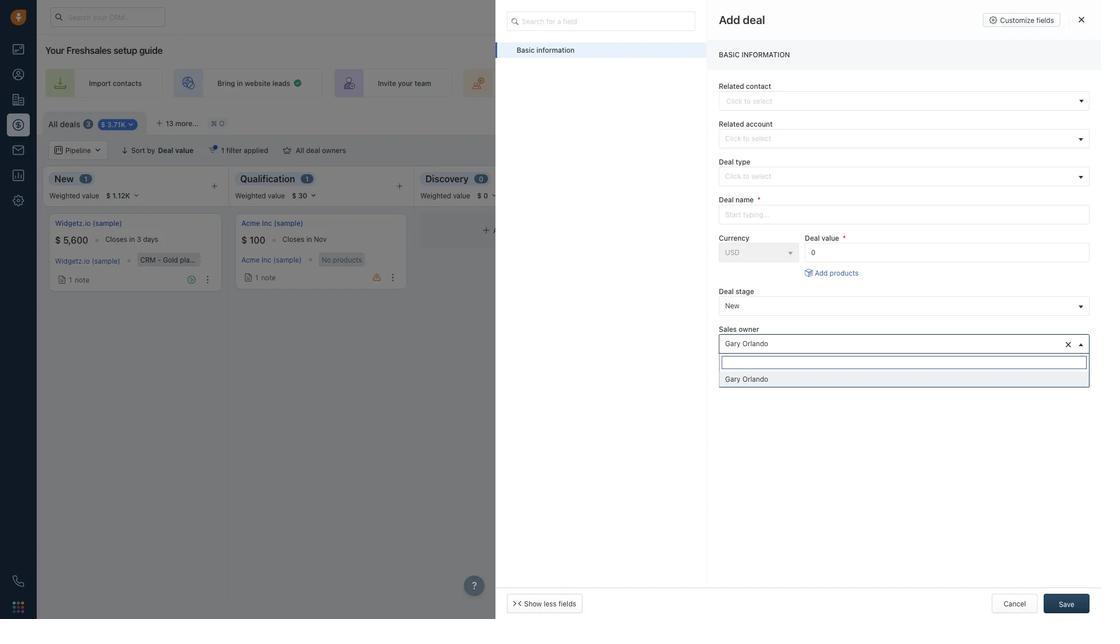 Task type: describe. For each thing, give the bounding box(es) containing it.
all for deal
[[296, 146, 304, 154]]

container_wx8msf4aqz5i3rn1 image left add deal
[[482, 227, 490, 235]]

2 techcave (sample) from the top
[[781, 257, 842, 265]]

quotas and forecasting link
[[937, 141, 1038, 160]]

click to select for type
[[725, 172, 771, 181]]

1 inside button
[[221, 146, 224, 154]]

1 note for $ 5,600
[[69, 276, 89, 284]]

$ 5,600
[[55, 235, 88, 246]]

container_wx8msf4aqz5i3rn1 image down "$ 100"
[[244, 274, 252, 282]]

all deals link
[[48, 119, 80, 130]]

1 horizontal spatial information
[[742, 51, 790, 59]]

(sample) inside 'acme inc (sample)' link
[[274, 219, 303, 227]]

Search your CRM... text field
[[50, 7, 165, 27]]

cancel button
[[992, 594, 1038, 614]]

add for add deal
[[493, 227, 507, 235]]

5,600
[[63, 235, 88, 246]]

add
[[719, 13, 740, 26]]

search image
[[512, 16, 523, 26]]

your freshsales setup guide
[[45, 45, 163, 56]]

team
[[415, 79, 431, 87]]

×
[[1065, 337, 1072, 350]]

o
[[219, 119, 225, 127]]

1 techcave (sample) from the top
[[781, 219, 844, 227]]

13 more...
[[166, 119, 199, 127]]

deal stage
[[719, 287, 754, 295]]

currency
[[719, 234, 750, 242]]

no products
[[322, 256, 362, 264]]

Search for a field text field
[[507, 11, 696, 31]]

usd
[[725, 248, 740, 256]]

sequence
[[709, 79, 741, 87]]

deal name *
[[719, 196, 761, 204]]

1 down all deal owners button
[[305, 175, 309, 183]]

1 filter applied
[[221, 146, 268, 154]]

0
[[479, 175, 484, 183]]

2 inc from the top
[[262, 256, 271, 264]]

phone image
[[13, 576, 24, 587]]

closes for 3,200
[[832, 235, 853, 243]]

bring in website leads
[[217, 79, 290, 87]]

1 gary from the top
[[725, 340, 741, 348]]

$ for $ 100
[[241, 235, 247, 246]]

1 filter applied button
[[201, 141, 276, 160]]

contact
[[746, 82, 771, 90]]

$ for $ 3,200
[[781, 235, 787, 246]]

Enter value number field
[[805, 243, 1090, 262]]

2 acme inc (sample) from the top
[[241, 256, 302, 264]]

deal
[[743, 13, 765, 26]]

show less fields button
[[507, 594, 583, 614]]

related for related contact
[[719, 82, 744, 90]]

* for deal name *
[[758, 196, 761, 204]]

to for type
[[743, 172, 750, 181]]

what's new image
[[1018, 14, 1026, 22]]

guide
[[139, 45, 163, 56]]

filter
[[226, 146, 242, 154]]

container_wx8msf4aqz5i3rn1 image inside all deal owners button
[[283, 146, 291, 154]]

select for account
[[752, 135, 771, 143]]

3,200
[[789, 235, 814, 246]]

your
[[45, 45, 64, 56]]

100
[[250, 235, 265, 246]]

add deal
[[719, 13, 765, 26]]

all deal owners button
[[276, 141, 354, 160]]

website
[[245, 79, 271, 87]]

discovery
[[426, 173, 469, 184]]

in for $ 5,600
[[129, 235, 135, 243]]

add products link
[[805, 268, 859, 278]]

invite
[[378, 79, 396, 87]]

⌘ o
[[211, 119, 225, 127]]

related contact
[[719, 82, 771, 90]]

invite your team
[[378, 79, 431, 87]]

1 acme inc (sample) from the top
[[241, 219, 303, 227]]

closes in 6 days
[[832, 235, 884, 243]]

qualification
[[240, 173, 295, 184]]

name
[[736, 196, 754, 204]]

related account
[[719, 120, 773, 128]]

stage
[[736, 287, 754, 295]]

contacts
[[113, 79, 142, 87]]

owners
[[322, 146, 346, 154]]

show
[[524, 600, 542, 608]]

1 widgetz.io (sample) link from the top
[[55, 219, 122, 228]]

crm for $ 3,200
[[862, 256, 878, 264]]

import contacts link
[[45, 69, 162, 98]]

in for $ 100
[[306, 235, 312, 243]]

1 down all deals 3
[[84, 175, 88, 183]]

deal for deal name *
[[719, 196, 734, 204]]

deals
[[60, 119, 80, 129]]

- for $ 5,600
[[158, 256, 161, 264]]

phone element
[[7, 570, 30, 593]]

13
[[166, 119, 174, 127]]

create sales sequence link
[[622, 69, 761, 98]]

and
[[973, 146, 986, 154]]

monthly for 3,200
[[918, 256, 944, 264]]

add products
[[815, 269, 859, 277]]

your
[[398, 79, 413, 87]]

related for related account
[[719, 120, 744, 128]]

deal for deal stage
[[719, 287, 734, 295]]

show less fields
[[524, 600, 576, 608]]

closes for 100
[[283, 235, 304, 243]]

deal for add
[[508, 227, 523, 235]]

1 horizontal spatial basic
[[719, 51, 740, 59]]

days for $ 5,600
[[143, 235, 158, 243]]

1 techcave from the top
[[781, 219, 812, 227]]

bring in website leads link
[[174, 69, 323, 98]]

basic information link
[[496, 42, 707, 58]]

deal for deal type
[[719, 158, 734, 166]]

customize fields button
[[983, 13, 1061, 27]]

gary orlando list box
[[720, 372, 1089, 387]]

setup
[[113, 45, 137, 56]]

click to select button for related account
[[719, 129, 1090, 149]]

invite your team link
[[334, 69, 452, 98]]

container_wx8msf4aqz5i3rn1 image inside 1 filter applied button
[[209, 146, 217, 154]]

click to select for account
[[725, 135, 771, 143]]

type
[[736, 158, 751, 166]]

add deal
[[493, 227, 523, 235]]

2 acme inc (sample) link from the top
[[241, 256, 302, 264]]

import contacts
[[89, 79, 142, 87]]

crm - gold plan monthly (sample) for $ 3,200
[[862, 256, 974, 264]]

Start typing... text field
[[719, 205, 1090, 224]]

deal type
[[719, 158, 751, 166]]

no
[[322, 256, 331, 264]]

0 horizontal spatial information
[[537, 46, 575, 54]]

closes in 3 days
[[105, 235, 158, 243]]

days for $ 3,200
[[869, 235, 884, 243]]

2 widgetz.io from the top
[[55, 257, 90, 265]]

create
[[665, 79, 688, 87]]

usd button
[[719, 243, 799, 262]]

1 acme inc (sample) link from the top
[[241, 219, 303, 228]]

create sales sequence
[[665, 79, 741, 87]]

cancel
[[1004, 600, 1026, 608]]

less
[[544, 600, 557, 608]]

note button
[[781, 272, 818, 288]]

products for add products
[[830, 269, 859, 277]]

nov
[[314, 235, 327, 243]]

save
[[1059, 601, 1075, 609]]

monthly for 5,600
[[196, 256, 222, 264]]

send email image
[[988, 13, 996, 22]]

deal value *
[[805, 234, 846, 242]]



Task type: locate. For each thing, give the bounding box(es) containing it.
2 related from the top
[[719, 120, 744, 128]]

value
[[822, 234, 839, 242]]

container_wx8msf4aqz5i3rn1 image down $ 5,600
[[58, 276, 66, 284]]

1 vertical spatial click to select
[[725, 172, 771, 181]]

1 vertical spatial to
[[743, 172, 750, 181]]

1 vertical spatial click to select button
[[719, 167, 1090, 187]]

* right name
[[758, 196, 761, 204]]

0 vertical spatial all
[[48, 119, 58, 129]]

note inside button
[[801, 276, 816, 284]]

0 vertical spatial add
[[493, 227, 507, 235]]

save button
[[1044, 594, 1090, 614]]

closes left 6
[[832, 235, 853, 243]]

techcave (sample) link up deal value *
[[781, 219, 844, 228]]

information up contact
[[742, 51, 790, 59]]

1 horizontal spatial closes
[[283, 235, 304, 243]]

1 vertical spatial techcave (sample) link
[[781, 257, 842, 265]]

0 horizontal spatial closes
[[105, 235, 127, 243]]

in inside bring in website leads link
[[237, 79, 243, 87]]

1 acme from the top
[[241, 219, 260, 227]]

crm - gold plan monthly (sample) for $ 5,600
[[140, 256, 252, 264]]

new down all deals link
[[54, 173, 74, 184]]

widgetz.io (sample) link down 5,600
[[55, 257, 120, 265]]

deal left stage
[[719, 287, 734, 295]]

0 horizontal spatial new
[[54, 173, 74, 184]]

0 vertical spatial widgetz.io (sample)
[[55, 219, 122, 227]]

gary orlando option
[[720, 372, 1089, 387]]

techcave (sample) up the note button
[[781, 257, 842, 265]]

1 vertical spatial products
[[830, 269, 859, 277]]

inc
[[262, 219, 272, 227], [262, 256, 271, 264]]

click to select down type
[[725, 172, 771, 181]]

- for $ 3,200
[[880, 256, 883, 264]]

1 widgetz.io from the top
[[55, 219, 91, 227]]

1 vertical spatial select
[[752, 172, 771, 181]]

2 acme from the top
[[241, 256, 260, 264]]

2 widgetz.io (sample) from the top
[[55, 257, 120, 265]]

in right 5,600
[[129, 235, 135, 243]]

gold
[[163, 256, 178, 264], [885, 256, 900, 264]]

2 select from the top
[[752, 172, 771, 181]]

$ for $ 5,600
[[55, 235, 61, 246]]

closes in nov
[[283, 235, 327, 243]]

click to select button up start typing... text box
[[719, 167, 1090, 187]]

basic information down search image
[[517, 46, 575, 54]]

1 note down 5,600
[[69, 276, 89, 284]]

0 vertical spatial products
[[333, 256, 362, 264]]

products for no products
[[333, 256, 362, 264]]

dialog containing add deal
[[496, 0, 1101, 619]]

0 horizontal spatial 1 note
[[69, 276, 89, 284]]

monthly
[[196, 256, 222, 264], [918, 256, 944, 264]]

0 vertical spatial 3
[[86, 120, 90, 128]]

acme inc (sample) link up the "100"
[[241, 219, 303, 228]]

2 click to select button from the top
[[719, 167, 1090, 187]]

1 horizontal spatial all
[[296, 146, 304, 154]]

3
[[86, 120, 90, 128], [137, 235, 141, 243]]

quotas
[[948, 146, 972, 154]]

Search field
[[1039, 141, 1097, 160]]

3 closes from the left
[[832, 235, 853, 243]]

products right no
[[333, 256, 362, 264]]

to
[[743, 135, 750, 143], [743, 172, 750, 181]]

crm down 6
[[862, 256, 878, 264]]

all
[[48, 119, 58, 129], [296, 146, 304, 154]]

note down 5,600
[[75, 276, 89, 284]]

deal
[[719, 158, 734, 166], [719, 196, 734, 204], [805, 234, 820, 242], [719, 287, 734, 295]]

fields right less
[[559, 600, 576, 608]]

deal for deal value *
[[805, 234, 820, 242]]

1 vertical spatial deal
[[508, 227, 523, 235]]

1 plan from the left
[[180, 256, 194, 264]]

click to select button for deal type
[[719, 167, 1090, 187]]

1 vertical spatial acme inc (sample)
[[241, 256, 302, 264]]

click down related account
[[725, 135, 741, 143]]

1 orlando from the top
[[743, 340, 768, 348]]

sales owner
[[719, 325, 759, 333]]

orlando
[[743, 340, 768, 348], [743, 375, 768, 383]]

deal
[[306, 146, 320, 154], [508, 227, 523, 235]]

1 crm from the left
[[140, 256, 156, 264]]

widgetz.io (sample)
[[55, 219, 122, 227], [55, 257, 120, 265]]

3 $ from the left
[[781, 235, 787, 246]]

1 horizontal spatial fields
[[1037, 16, 1054, 24]]

1 vertical spatial widgetz.io (sample) link
[[55, 257, 120, 265]]

more...
[[175, 119, 199, 127]]

1 horizontal spatial *
[[843, 234, 846, 242]]

- down closes in 6 days
[[880, 256, 883, 264]]

$ 3,200
[[781, 235, 814, 246]]

orlando inside option
[[743, 375, 768, 383]]

6
[[863, 235, 867, 243]]

0 vertical spatial orlando
[[743, 340, 768, 348]]

1 horizontal spatial days
[[869, 235, 884, 243]]

0 horizontal spatial *
[[758, 196, 761, 204]]

acme inc (sample) link
[[241, 219, 303, 228], [241, 256, 302, 264]]

click for related
[[725, 135, 741, 143]]

0 horizontal spatial add
[[493, 227, 507, 235]]

0 vertical spatial fields
[[1037, 16, 1054, 24]]

container_wx8msf4aqz5i3rn1 image left quotas
[[937, 146, 945, 154]]

customize fields
[[1000, 16, 1054, 24]]

0 vertical spatial select
[[752, 135, 771, 143]]

2 plan from the left
[[902, 256, 916, 264]]

crm - gold plan monthly (sample)
[[140, 256, 252, 264], [862, 256, 974, 264]]

closes right 5,600
[[105, 235, 127, 243]]

0 horizontal spatial plan
[[180, 256, 194, 264]]

acme
[[241, 219, 260, 227], [241, 256, 260, 264]]

container_wx8msf4aqz5i3rn1 image left filter
[[209, 146, 217, 154]]

1 gold from the left
[[163, 256, 178, 264]]

new inside new button
[[725, 302, 740, 310]]

fields right what's new icon
[[1037, 16, 1054, 24]]

2 $ from the left
[[241, 235, 247, 246]]

container_wx8msf4aqz5i3rn1 image right applied in the left top of the page
[[283, 146, 291, 154]]

2 orlando from the top
[[743, 375, 768, 383]]

2 closes from the left
[[283, 235, 304, 243]]

0 horizontal spatial crm - gold plan monthly (sample)
[[140, 256, 252, 264]]

0 horizontal spatial -
[[158, 256, 161, 264]]

2 days from the left
[[869, 235, 884, 243]]

1 days from the left
[[143, 235, 158, 243]]

days
[[143, 235, 158, 243], [869, 235, 884, 243]]

all left owners
[[296, 146, 304, 154]]

acme down "$ 100"
[[241, 256, 260, 264]]

2 gary orlando from the top
[[725, 375, 768, 383]]

0 vertical spatial widgetz.io
[[55, 219, 91, 227]]

1 inc from the top
[[262, 219, 272, 227]]

1 vertical spatial new
[[725, 302, 740, 310]]

plan for 5,600
[[180, 256, 194, 264]]

1 horizontal spatial deal
[[508, 227, 523, 235]]

widgetz.io (sample) up 5,600
[[55, 219, 122, 227]]

0 horizontal spatial $
[[55, 235, 61, 246]]

None search field
[[507, 11, 696, 31]]

13 more... button
[[150, 115, 205, 131]]

crm down the closes in 3 days
[[140, 256, 156, 264]]

1 vertical spatial orlando
[[743, 375, 768, 383]]

0 vertical spatial inc
[[262, 219, 272, 227]]

*
[[758, 196, 761, 204], [843, 234, 846, 242]]

basic up sequence
[[719, 51, 740, 59]]

0 horizontal spatial note
[[75, 276, 89, 284]]

1 click from the top
[[725, 135, 741, 143]]

widgetz.io
[[55, 219, 91, 227], [55, 257, 90, 265]]

closes
[[105, 235, 127, 243], [283, 235, 304, 243], [832, 235, 853, 243]]

0 vertical spatial to
[[743, 135, 750, 143]]

1 vertical spatial acme
[[241, 256, 260, 264]]

1 horizontal spatial basic information
[[719, 51, 790, 59]]

2 - from the left
[[880, 256, 883, 264]]

1 horizontal spatial container_wx8msf4aqz5i3rn1 image
[[937, 146, 945, 154]]

1 vertical spatial 3
[[137, 235, 141, 243]]

1 horizontal spatial note
[[261, 274, 276, 282]]

container_wx8msf4aqz5i3rn1 image inside bring in website leads link
[[293, 79, 302, 88]]

dialog
[[496, 0, 1101, 619]]

acme inc (sample) down the "100"
[[241, 256, 302, 264]]

1 vertical spatial fields
[[559, 600, 576, 608]]

deal for all
[[306, 146, 320, 154]]

$ left 3,200
[[781, 235, 787, 246]]

0 vertical spatial new
[[54, 173, 74, 184]]

closes left nov
[[283, 235, 304, 243]]

in left 6
[[855, 235, 861, 243]]

sales
[[719, 325, 737, 333]]

note for $ 100
[[261, 274, 276, 282]]

container_wx8msf4aqz5i3rn1 image inside quotas and forecasting 'link'
[[937, 146, 945, 154]]

Click to select search field
[[719, 91, 1090, 111]]

in
[[237, 79, 243, 87], [129, 235, 135, 243], [306, 235, 312, 243], [855, 235, 861, 243]]

0 horizontal spatial monthly
[[196, 256, 222, 264]]

widgetz.io up $ 5,600
[[55, 219, 91, 227]]

all for deals
[[48, 119, 58, 129]]

sales
[[690, 79, 707, 87]]

basic
[[517, 46, 535, 54], [719, 51, 740, 59]]

1 vertical spatial container_wx8msf4aqz5i3rn1 image
[[58, 276, 66, 284]]

1 horizontal spatial new
[[725, 302, 740, 310]]

information down search for a field text field
[[537, 46, 575, 54]]

add
[[493, 227, 507, 235], [815, 269, 828, 277]]

acme inc (sample) up the "100"
[[241, 219, 303, 227]]

gold for $ 5,600
[[163, 256, 178, 264]]

(sample)
[[93, 219, 122, 227], [274, 219, 303, 227], [814, 219, 844, 227], [273, 256, 302, 264], [224, 256, 252, 264], [946, 256, 974, 264], [92, 257, 120, 265], [814, 257, 842, 265]]

all deal owners
[[296, 146, 346, 154]]

deal left name
[[719, 196, 734, 204]]

bring
[[217, 79, 235, 87]]

* for deal value *
[[843, 234, 846, 242]]

select down account
[[752, 135, 771, 143]]

information
[[537, 46, 575, 54], [742, 51, 790, 59]]

1 crm - gold plan monthly (sample) from the left
[[140, 256, 252, 264]]

to for account
[[743, 135, 750, 143]]

⌘
[[211, 119, 217, 127]]

2 click to select from the top
[[725, 172, 771, 181]]

quotas and forecasting
[[948, 146, 1027, 154]]

0 vertical spatial deal
[[306, 146, 320, 154]]

crm for $ 5,600
[[140, 256, 156, 264]]

1 vertical spatial techcave
[[781, 257, 812, 265]]

0 horizontal spatial fields
[[559, 600, 576, 608]]

3 for deals
[[86, 120, 90, 128]]

1 vertical spatial techcave (sample)
[[781, 257, 842, 265]]

all deals 3
[[48, 119, 90, 129]]

1 vertical spatial acme inc (sample) link
[[241, 256, 302, 264]]

$ left the "100"
[[241, 235, 247, 246]]

1 to from the top
[[743, 135, 750, 143]]

add for add products
[[815, 269, 828, 277]]

0 horizontal spatial days
[[143, 235, 158, 243]]

1 note down the "100"
[[255, 274, 276, 282]]

freshsales
[[66, 45, 111, 56]]

select for type
[[752, 172, 771, 181]]

1 left filter
[[221, 146, 224, 154]]

none search field inside dialog
[[507, 11, 696, 31]]

widgetz.io (sample) link up 5,600
[[55, 219, 122, 228]]

0 vertical spatial acme inc (sample) link
[[241, 219, 303, 228]]

1 horizontal spatial products
[[830, 269, 859, 277]]

1 horizontal spatial plan
[[902, 256, 916, 264]]

1 gary orlando from the top
[[725, 340, 768, 348]]

1 note for $ 100
[[255, 274, 276, 282]]

plan for 3,200
[[902, 256, 916, 264]]

* right value
[[843, 234, 846, 242]]

1 horizontal spatial gold
[[885, 256, 900, 264]]

closes for 5,600
[[105, 235, 127, 243]]

gary orlando
[[725, 340, 768, 348], [725, 375, 768, 383]]

note for $ 5,600
[[75, 276, 89, 284]]

customize
[[1000, 16, 1035, 24]]

deal left value
[[805, 234, 820, 242]]

1 click to select from the top
[[725, 135, 771, 143]]

1 vertical spatial click
[[725, 172, 741, 181]]

techcave up $ 3,200 on the top right
[[781, 219, 812, 227]]

0 horizontal spatial deal
[[306, 146, 320, 154]]

2 crm from the left
[[862, 256, 878, 264]]

0 vertical spatial techcave (sample) link
[[781, 219, 844, 228]]

gary
[[725, 340, 741, 348], [725, 375, 741, 383]]

1 horizontal spatial 1 note
[[255, 274, 276, 282]]

select
[[752, 135, 771, 143], [752, 172, 771, 181]]

3 inside all deals 3
[[86, 120, 90, 128]]

2 horizontal spatial closes
[[832, 235, 853, 243]]

1 down the "100"
[[255, 274, 258, 282]]

$ left 5,600
[[55, 235, 61, 246]]

0 vertical spatial acme
[[241, 219, 260, 227]]

acme up "$ 100"
[[241, 219, 260, 227]]

0 horizontal spatial all
[[48, 119, 58, 129]]

0 horizontal spatial gold
[[163, 256, 178, 264]]

click
[[725, 135, 741, 143], [725, 172, 741, 181]]

1 horizontal spatial monthly
[[918, 256, 944, 264]]

gary inside option
[[725, 375, 741, 383]]

1 vertical spatial add
[[815, 269, 828, 277]]

0 horizontal spatial basic
[[517, 46, 535, 54]]

to down related account
[[743, 135, 750, 143]]

0 horizontal spatial crm
[[140, 256, 156, 264]]

0 horizontal spatial basic information
[[517, 46, 575, 54]]

1 select from the top
[[752, 135, 771, 143]]

0 horizontal spatial container_wx8msf4aqz5i3rn1 image
[[58, 276, 66, 284]]

0 vertical spatial container_wx8msf4aqz5i3rn1 image
[[937, 146, 945, 154]]

container_wx8msf4aqz5i3rn1 image
[[293, 79, 302, 88], [209, 146, 217, 154], [283, 146, 291, 154], [482, 227, 490, 235], [244, 274, 252, 282]]

container_wx8msf4aqz5i3rn1 image
[[937, 146, 945, 154], [58, 276, 66, 284]]

2 techcave (sample) link from the top
[[781, 257, 842, 265]]

in left nov
[[306, 235, 312, 243]]

click to select button
[[719, 129, 1090, 149], [719, 167, 1090, 187]]

techcave (sample) link up the note button
[[781, 257, 842, 265]]

to down type
[[743, 172, 750, 181]]

click to select down related account
[[725, 135, 771, 143]]

2 to from the top
[[743, 172, 750, 181]]

2 monthly from the left
[[918, 256, 944, 264]]

all left deals
[[48, 119, 58, 129]]

1 down $ 5,600
[[69, 276, 72, 284]]

0 vertical spatial *
[[758, 196, 761, 204]]

techcave (sample) up deal value *
[[781, 219, 844, 227]]

basic down search image
[[517, 46, 535, 54]]

techcave (sample)
[[781, 219, 844, 227], [781, 257, 842, 265]]

account
[[746, 120, 773, 128]]

forecasting
[[988, 146, 1027, 154]]

1 vertical spatial gary
[[725, 375, 741, 383]]

2 horizontal spatial $
[[781, 235, 787, 246]]

2 gary from the top
[[725, 375, 741, 383]]

1 vertical spatial gary orlando
[[725, 375, 768, 383]]

0 vertical spatial techcave (sample)
[[781, 219, 844, 227]]

leads
[[272, 79, 290, 87]]

related left contact
[[719, 82, 744, 90]]

0 horizontal spatial products
[[333, 256, 362, 264]]

deal left type
[[719, 158, 734, 166]]

click to select
[[725, 135, 771, 143], [725, 172, 771, 181]]

1 vertical spatial inc
[[262, 256, 271, 264]]

basic information
[[517, 46, 575, 54], [719, 51, 790, 59]]

$ 100
[[241, 235, 265, 246]]

- down the closes in 3 days
[[158, 256, 161, 264]]

1 related from the top
[[719, 82, 744, 90]]

1 vertical spatial all
[[296, 146, 304, 154]]

inc down the "100"
[[262, 256, 271, 264]]

gary orlando inside option
[[725, 375, 768, 383]]

products down closes in 6 days
[[830, 269, 859, 277]]

click down deal type
[[725, 172, 741, 181]]

0 vertical spatial acme inc (sample)
[[241, 219, 303, 227]]

1 $ from the left
[[55, 235, 61, 246]]

basic information up contact
[[719, 51, 790, 59]]

container_wx8msf4aqz5i3rn1 image for quotas and forecasting
[[937, 146, 945, 154]]

1 monthly from the left
[[196, 256, 222, 264]]

1 closes from the left
[[105, 235, 127, 243]]

basic information inside basic information link
[[517, 46, 575, 54]]

1 vertical spatial *
[[843, 234, 846, 242]]

0 vertical spatial click to select
[[725, 135, 771, 143]]

0 vertical spatial click to select button
[[719, 129, 1090, 149]]

None search field
[[722, 356, 1087, 369]]

select up name
[[752, 172, 771, 181]]

0 vertical spatial gary orlando
[[725, 340, 768, 348]]

close image
[[1079, 16, 1085, 23]]

3 for in
[[137, 235, 141, 243]]

in right bring
[[237, 79, 243, 87]]

1 note
[[255, 274, 276, 282], [69, 276, 89, 284]]

add inside dialog
[[815, 269, 828, 277]]

1 horizontal spatial crm - gold plan monthly (sample)
[[862, 256, 974, 264]]

in for $ 3,200
[[855, 235, 861, 243]]

0 horizontal spatial 3
[[86, 120, 90, 128]]

2 gold from the left
[[885, 256, 900, 264]]

0 vertical spatial widgetz.io (sample) link
[[55, 219, 122, 228]]

click to select button down click to select search box
[[719, 129, 1090, 149]]

2 click from the top
[[725, 172, 741, 181]]

note down the "100"
[[261, 274, 276, 282]]

acme inc (sample)
[[241, 219, 303, 227], [241, 256, 302, 264]]

acme inc (sample) link down the "100"
[[241, 256, 302, 264]]

deal inside all deal owners button
[[306, 146, 320, 154]]

2 crm - gold plan monthly (sample) from the left
[[862, 256, 974, 264]]

new down 'deal stage'
[[725, 302, 740, 310]]

freshworks switcher image
[[13, 602, 24, 613]]

inc up the "100"
[[262, 219, 272, 227]]

widgetz.io (sample) link
[[55, 219, 122, 228], [55, 257, 120, 265]]

orlando inside dialog
[[743, 340, 768, 348]]

0 vertical spatial related
[[719, 82, 744, 90]]

owner
[[739, 325, 759, 333]]

1 widgetz.io (sample) from the top
[[55, 219, 122, 227]]

crm
[[140, 256, 156, 264], [862, 256, 878, 264]]

0 vertical spatial techcave
[[781, 219, 812, 227]]

note down 3,200
[[801, 276, 816, 284]]

1 click to select button from the top
[[719, 129, 1090, 149]]

new button
[[719, 296, 1090, 316]]

1 horizontal spatial crm
[[862, 256, 878, 264]]

0 vertical spatial gary
[[725, 340, 741, 348]]

container_wx8msf4aqz5i3rn1 image right leads
[[293, 79, 302, 88]]

container_wx8msf4aqz5i3rn1 image for 1
[[58, 276, 66, 284]]

2 widgetz.io (sample) link from the top
[[55, 257, 120, 265]]

1 - from the left
[[158, 256, 161, 264]]

widgetz.io down $ 5,600
[[55, 257, 90, 265]]

all inside all deal owners button
[[296, 146, 304, 154]]

2 techcave from the top
[[781, 257, 812, 265]]

1 techcave (sample) link from the top
[[781, 219, 844, 228]]

widgetz.io (sample) down 5,600
[[55, 257, 120, 265]]

1 horizontal spatial -
[[880, 256, 883, 264]]

1 horizontal spatial 3
[[137, 235, 141, 243]]

techcave up the note button
[[781, 257, 812, 265]]

2 horizontal spatial note
[[801, 276, 816, 284]]

note
[[261, 274, 276, 282], [75, 276, 89, 284], [801, 276, 816, 284]]

import
[[89, 79, 111, 87]]

related left account
[[719, 120, 744, 128]]

1 vertical spatial widgetz.io
[[55, 257, 90, 265]]

gold for $ 3,200
[[885, 256, 900, 264]]

click for deal
[[725, 172, 741, 181]]



Task type: vqa. For each thing, say whether or not it's contained in the screenshot.
GARY ORLANDO in the option
yes



